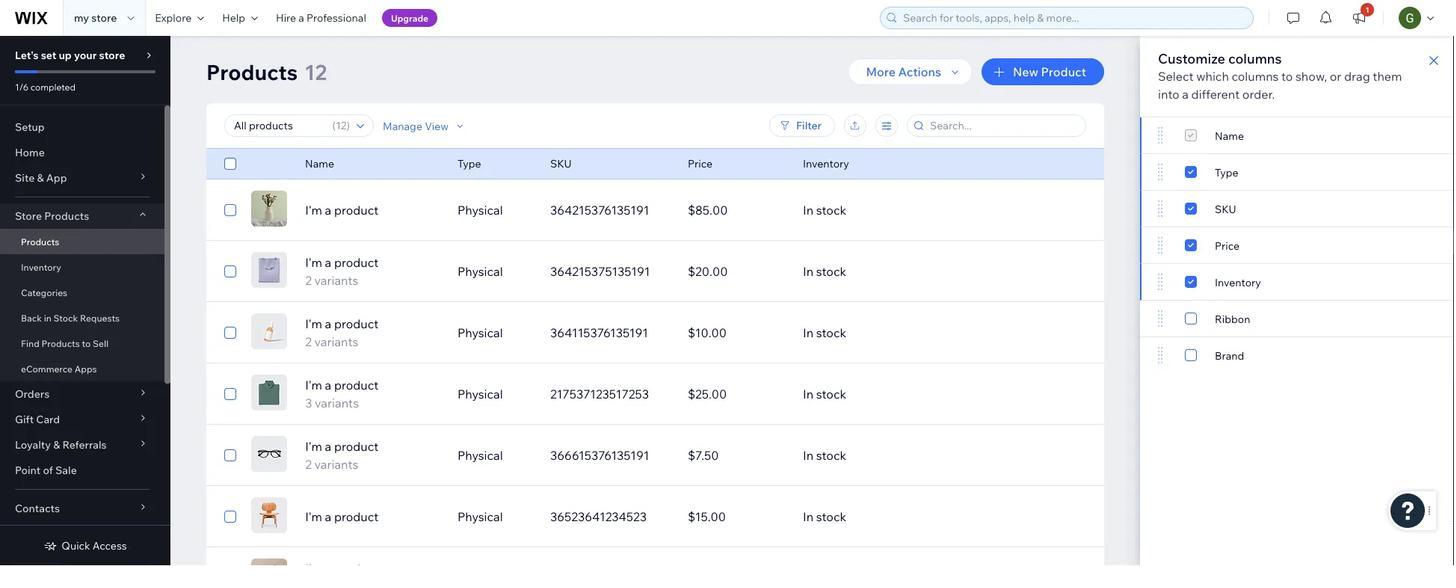 Task type: locate. For each thing, give the bounding box(es) containing it.
in stock for $20.00
[[803, 264, 847, 279]]

3 in stock link from the top
[[794, 315, 1042, 351]]

product inside "i'm a product 3 variants"
[[334, 378, 379, 393]]

a inside customize columns select which columns to show, or drag them into a different order.
[[1183, 87, 1189, 102]]

5 in stock link from the top
[[794, 438, 1042, 473]]

products link
[[0, 229, 165, 254]]

2 2 from the top
[[305, 334, 312, 349]]

price up $85.00
[[688, 157, 713, 170]]

drag . image inside brand button
[[1154, 346, 1168, 364]]

i'm a product link for 36523641234523
[[296, 508, 449, 526]]

name down different
[[1215, 129, 1245, 142]]

3 drag . image from the top
[[1154, 310, 1168, 328]]

drag . image for sku
[[1154, 200, 1168, 218]]

2 i'm a product link from the top
[[296, 508, 449, 526]]

i'm a product link for 364215376135191
[[296, 201, 449, 219]]

i'm for 364115376135191
[[305, 316, 322, 331]]

i'm a product 2 variants for 366615376135191
[[305, 439, 379, 472]]

3 i'm from the top
[[305, 316, 322, 331]]

point of sale link
[[0, 458, 165, 483]]

inventory up ribbon
[[1215, 275, 1262, 289]]

in for $25.00
[[803, 387, 814, 402]]

4 in stock link from the top
[[794, 376, 1042, 412]]

0 vertical spatial 2
[[305, 273, 312, 288]]

4 i'm from the top
[[305, 378, 322, 393]]

$85.00 link
[[679, 192, 794, 228]]

drag . image inside 'price' button
[[1154, 236, 1168, 254]]

stock for $85.00
[[817, 203, 847, 218]]

help
[[222, 11, 245, 24]]

6 in stock link from the top
[[794, 499, 1042, 535]]

i'm for 364215375135191
[[305, 255, 322, 270]]

2 physical link from the top
[[449, 254, 542, 289]]

store right my
[[91, 11, 117, 24]]

0 horizontal spatial name
[[305, 157, 334, 170]]

name down '(' at the top of page
[[305, 157, 334, 170]]

i'm a product for 36523641234523
[[305, 509, 379, 524]]

drag . image inside 'ribbon' button
[[1154, 310, 1168, 328]]

3 physical link from the top
[[449, 315, 542, 351]]

3 variants from the top
[[315, 396, 359, 411]]

& right site
[[37, 171, 44, 184]]

1 horizontal spatial price
[[1215, 239, 1240, 252]]

a inside "i'm a product 3 variants"
[[325, 378, 331, 393]]

1 drag . image from the top
[[1154, 236, 1168, 254]]

2 for 366615376135191
[[305, 457, 312, 472]]

i'm for 217537123517253
[[305, 378, 322, 393]]

2 vertical spatial drag . image
[[1154, 310, 1168, 328]]

i'm a product
[[305, 203, 379, 218], [305, 509, 379, 524]]

help button
[[213, 0, 267, 36]]

1 vertical spatial columns
[[1232, 69, 1279, 84]]

1 variants from the top
[[314, 273, 358, 288]]

physical for 364215375135191
[[458, 264, 503, 279]]

physical for 364215376135191
[[458, 203, 503, 218]]

physical
[[458, 203, 503, 218], [458, 264, 503, 279], [458, 325, 503, 340], [458, 387, 503, 402], [458, 448, 503, 463], [458, 509, 503, 524]]

( 12 )
[[333, 119, 350, 132]]

back in stock requests link
[[0, 305, 165, 331]]

stock for $25.00
[[817, 387, 847, 402]]

ecommerce apps link
[[0, 356, 165, 381]]

4 stock from the top
[[817, 387, 847, 402]]

to left sell
[[82, 338, 91, 349]]

to left show,
[[1282, 69, 1294, 84]]

sku inside button
[[1215, 202, 1237, 215]]

1 horizontal spatial sku
[[1215, 202, 1237, 215]]

5 physical from the top
[[458, 448, 503, 463]]

5 physical link from the top
[[449, 438, 542, 473]]

price
[[688, 157, 713, 170], [1215, 239, 1240, 252]]

1 i'm a product link from the top
[[296, 201, 449, 219]]

1 i'm a product from the top
[[305, 203, 379, 218]]

gift
[[15, 413, 34, 426]]

0 vertical spatial i'm a product 2 variants
[[305, 255, 379, 288]]

)
[[347, 119, 350, 132]]

12
[[305, 59, 327, 85], [336, 119, 347, 132]]

0 vertical spatial drag . image
[[1154, 236, 1168, 254]]

i'm a product 2 variants
[[305, 255, 379, 288], [305, 316, 379, 349], [305, 439, 379, 472]]

site & app button
[[0, 165, 165, 191]]

drag . image inside name button
[[1154, 126, 1168, 144]]

2 in stock link from the top
[[794, 254, 1042, 289]]

in stock link for $15.00
[[794, 499, 1042, 535]]

in for $20.00
[[803, 264, 814, 279]]

2 drag . image from the top
[[1154, 163, 1168, 181]]

4 in from the top
[[803, 387, 814, 402]]

1 vertical spatial store
[[99, 49, 125, 62]]

1 vertical spatial inventory
[[21, 261, 61, 273]]

3 in from the top
[[803, 325, 814, 340]]

2 vertical spatial inventory
[[1215, 275, 1262, 289]]

4 product from the top
[[334, 378, 379, 393]]

drag . image inside the type button
[[1154, 163, 1168, 181]]

2
[[305, 273, 312, 288], [305, 334, 312, 349], [305, 457, 312, 472]]

i'm a product 2 variants for 364215375135191
[[305, 255, 379, 288]]

2 stock from the top
[[817, 264, 847, 279]]

in right $10.00 link
[[803, 325, 814, 340]]

2 physical from the top
[[458, 264, 503, 279]]

2 product from the top
[[334, 255, 379, 270]]

hire a professional link
[[267, 0, 375, 36]]

1 drag . image from the top
[[1154, 126, 1168, 144]]

products inside store products popup button
[[44, 209, 89, 223]]

0 vertical spatial sku
[[551, 157, 572, 170]]

1 horizontal spatial inventory
[[803, 157, 850, 170]]

to inside find products to sell link
[[82, 338, 91, 349]]

$10.00 link
[[679, 315, 794, 351]]

them
[[1374, 69, 1403, 84]]

6 stock from the top
[[817, 509, 847, 524]]

access
[[93, 539, 127, 552]]

more actions button
[[849, 58, 973, 85]]

brand button
[[1141, 337, 1455, 373]]

1 in stock link from the top
[[794, 192, 1042, 228]]

2 horizontal spatial inventory
[[1215, 275, 1262, 289]]

explore
[[155, 11, 192, 24]]

0 vertical spatial i'm a product
[[305, 203, 379, 218]]

& right loyalty
[[53, 438, 60, 451]]

1 vertical spatial price
[[1215, 239, 1240, 252]]

12 for ( 12 )
[[336, 119, 347, 132]]

stock for $20.00
[[817, 264, 847, 279]]

3 2 from the top
[[305, 457, 312, 472]]

inventory down the filter
[[803, 157, 850, 170]]

in stock link for $25.00
[[794, 376, 1042, 412]]

in stock link for $85.00
[[794, 192, 1042, 228]]

products down store
[[21, 236, 59, 247]]

5 in stock from the top
[[803, 448, 847, 463]]

0 horizontal spatial inventory
[[21, 261, 61, 273]]

customize columns select which columns to show, or drag them into a different order.
[[1159, 50, 1403, 102]]

4 variants from the top
[[314, 457, 358, 472]]

5 product from the top
[[334, 439, 379, 454]]

2 i'm from the top
[[305, 255, 322, 270]]

1 2 from the top
[[305, 273, 312, 288]]

in right $15.00 link
[[803, 509, 814, 524]]

1 button
[[1343, 0, 1376, 36]]

physical link for 366615376135191
[[449, 438, 542, 473]]

in right $85.00 link on the top of page
[[803, 203, 814, 218]]

products inside products link
[[21, 236, 59, 247]]

1 horizontal spatial type
[[1215, 165, 1239, 179]]

stock for $7.50
[[817, 448, 847, 463]]

orders button
[[0, 381, 165, 407]]

5 i'm from the top
[[305, 439, 322, 454]]

1 in stock from the top
[[803, 203, 847, 218]]

store
[[91, 11, 117, 24], [99, 49, 125, 62]]

a
[[299, 11, 304, 24], [1183, 87, 1189, 102], [325, 203, 331, 218], [325, 255, 331, 270], [325, 316, 331, 331], [325, 378, 331, 393], [325, 439, 331, 454], [325, 509, 331, 524]]

1 vertical spatial i'm a product link
[[296, 508, 449, 526]]

12 left the 'manage'
[[336, 119, 347, 132]]

select
[[1159, 69, 1194, 84]]

in stock link
[[794, 192, 1042, 228], [794, 254, 1042, 289], [794, 315, 1042, 351], [794, 376, 1042, 412], [794, 438, 1042, 473], [794, 499, 1042, 535]]

i'm
[[305, 203, 322, 218], [305, 255, 322, 270], [305, 316, 322, 331], [305, 378, 322, 393], [305, 439, 322, 454], [305, 509, 322, 524]]

drag . image for name
[[1154, 126, 1168, 144]]

physical link
[[449, 192, 542, 228], [449, 254, 542, 289], [449, 315, 542, 351], [449, 376, 542, 412], [449, 438, 542, 473], [449, 499, 542, 535]]

1 vertical spatial 2
[[305, 334, 312, 349]]

1 horizontal spatial name
[[1215, 129, 1245, 142]]

products up products link
[[44, 209, 89, 223]]

in
[[803, 203, 814, 218], [803, 264, 814, 279], [803, 325, 814, 340], [803, 387, 814, 402], [803, 448, 814, 463], [803, 509, 814, 524]]

1 vertical spatial i'm a product
[[305, 509, 379, 524]]

1 horizontal spatial &
[[53, 438, 60, 451]]

point of sale
[[15, 464, 77, 477]]

let's
[[15, 49, 39, 62]]

quick access button
[[44, 539, 127, 553]]

site & app
[[15, 171, 67, 184]]

in right $7.50 link
[[803, 448, 814, 463]]

0 vertical spatial &
[[37, 171, 44, 184]]

2 in from the top
[[803, 264, 814, 279]]

home
[[15, 146, 45, 159]]

1 horizontal spatial to
[[1282, 69, 1294, 84]]

1 stock from the top
[[817, 203, 847, 218]]

in stock for $25.00
[[803, 387, 847, 402]]

1 i'm a product 2 variants from the top
[[305, 255, 379, 288]]

&
[[37, 171, 44, 184], [53, 438, 60, 451]]

sale
[[55, 464, 77, 477]]

drag . image inside inventory button
[[1154, 273, 1168, 291]]

in right $25.00 link
[[803, 387, 814, 402]]

new product button
[[982, 58, 1105, 85]]

12 down hire a professional link
[[305, 59, 327, 85]]

5 in from the top
[[803, 448, 814, 463]]

0 vertical spatial 12
[[305, 59, 327, 85]]

i'm inside "i'm a product 3 variants"
[[305, 378, 322, 393]]

0 vertical spatial i'm a product link
[[296, 201, 449, 219]]

physical link for 364215376135191
[[449, 192, 542, 228]]

app
[[46, 171, 67, 184]]

physical link for 364215375135191
[[449, 254, 542, 289]]

1
[[1366, 5, 1370, 14]]

store inside sidebar element
[[99, 49, 125, 62]]

drag . image inside sku button
[[1154, 200, 1168, 218]]

0 vertical spatial name
[[1215, 129, 1245, 142]]

in right $20.00 link
[[803, 264, 814, 279]]

loyalty & referrals
[[15, 438, 107, 451]]

find products to sell link
[[0, 331, 165, 356]]

find
[[21, 338, 39, 349]]

1 vertical spatial &
[[53, 438, 60, 451]]

2 i'm a product from the top
[[305, 509, 379, 524]]

3 physical from the top
[[458, 325, 503, 340]]

2 variants from the top
[[314, 334, 358, 349]]

store right your
[[99, 49, 125, 62]]

None checkbox
[[1186, 126, 1198, 144], [1186, 163, 1198, 181], [224, 263, 236, 280], [1186, 273, 1198, 291], [1186, 346, 1198, 364], [224, 385, 236, 403], [1186, 126, 1198, 144], [1186, 163, 1198, 181], [224, 263, 236, 280], [1186, 273, 1198, 291], [1186, 346, 1198, 364], [224, 385, 236, 403]]

new product
[[1014, 64, 1087, 79]]

0 horizontal spatial to
[[82, 338, 91, 349]]

set
[[41, 49, 56, 62]]

view
[[425, 119, 449, 132]]

price inside 'price' button
[[1215, 239, 1240, 252]]

4 physical link from the top
[[449, 376, 542, 412]]

point
[[15, 464, 41, 477]]

variants for 364115376135191
[[314, 334, 358, 349]]

0 vertical spatial to
[[1282, 69, 1294, 84]]

variants inside "i'm a product 3 variants"
[[315, 396, 359, 411]]

3 i'm a product 2 variants from the top
[[305, 439, 379, 472]]

physical for 364115376135191
[[458, 325, 503, 340]]

0 horizontal spatial 12
[[305, 59, 327, 85]]

type
[[458, 157, 481, 170], [1215, 165, 1239, 179]]

to
[[1282, 69, 1294, 84], [82, 338, 91, 349]]

1 in from the top
[[803, 203, 814, 218]]

variants
[[314, 273, 358, 288], [314, 334, 358, 349], [315, 396, 359, 411], [314, 457, 358, 472]]

back in stock requests
[[21, 312, 120, 324]]

drag . image for price
[[1154, 236, 1168, 254]]

in stock for $15.00
[[803, 509, 847, 524]]

0 horizontal spatial &
[[37, 171, 44, 184]]

drag . image
[[1154, 126, 1168, 144], [1154, 163, 1168, 181], [1154, 200, 1168, 218], [1154, 346, 1168, 364]]

inventory up categories
[[21, 261, 61, 273]]

0 vertical spatial price
[[688, 157, 713, 170]]

2 vertical spatial 2
[[305, 457, 312, 472]]

ribbon
[[1215, 312, 1251, 325]]

in stock link for $7.50
[[794, 438, 1042, 473]]

1 horizontal spatial 12
[[336, 119, 347, 132]]

2 in stock from the top
[[803, 264, 847, 279]]

in stock for $10.00
[[803, 325, 847, 340]]

name inside name button
[[1215, 129, 1245, 142]]

6 physical link from the top
[[449, 499, 542, 535]]

3 stock from the top
[[817, 325, 847, 340]]

physical link for 36523641234523
[[449, 499, 542, 535]]

2 drag . image from the top
[[1154, 273, 1168, 291]]

variants for 217537123517253
[[315, 396, 359, 411]]

6 in from the top
[[803, 509, 814, 524]]

products up the ecommerce apps
[[41, 338, 80, 349]]

physical for 217537123517253
[[458, 387, 503, 402]]

1 vertical spatial drag . image
[[1154, 273, 1168, 291]]

1 physical link from the top
[[449, 192, 542, 228]]

up
[[59, 49, 72, 62]]

5 stock from the top
[[817, 448, 847, 463]]

3 drag . image from the top
[[1154, 200, 1168, 218]]

in stock link for $20.00
[[794, 254, 1042, 289]]

price up ribbon
[[1215, 239, 1240, 252]]

1 vertical spatial 12
[[336, 119, 347, 132]]

products 12
[[206, 59, 327, 85]]

4 in stock from the top
[[803, 387, 847, 402]]

columns
[[1229, 50, 1282, 67], [1232, 69, 1279, 84]]

my
[[74, 11, 89, 24]]

0 horizontal spatial sku
[[551, 157, 572, 170]]

1 vertical spatial sku
[[1215, 202, 1237, 215]]

1 physical from the top
[[458, 203, 503, 218]]

6 physical from the top
[[458, 509, 503, 524]]

product for 217537123517253
[[334, 378, 379, 393]]

12 for products 12
[[305, 59, 327, 85]]

3 in stock from the top
[[803, 325, 847, 340]]

1 vertical spatial to
[[82, 338, 91, 349]]

1 vertical spatial i'm a product 2 variants
[[305, 316, 379, 349]]

2 vertical spatial i'm a product 2 variants
[[305, 439, 379, 472]]

more actions
[[867, 64, 942, 79]]

variants for 364215375135191
[[314, 273, 358, 288]]

4 drag . image from the top
[[1154, 346, 1168, 364]]

1/6 completed
[[15, 81, 76, 92]]

2 i'm a product 2 variants from the top
[[305, 316, 379, 349]]

364215376135191 link
[[542, 192, 679, 228]]

None checkbox
[[224, 155, 236, 173], [1186, 200, 1198, 218], [224, 201, 236, 219], [1186, 236, 1198, 254], [1186, 310, 1198, 328], [224, 324, 236, 342], [224, 447, 236, 464], [224, 508, 236, 526], [224, 155, 236, 173], [1186, 200, 1198, 218], [224, 201, 236, 219], [1186, 236, 1198, 254], [1186, 310, 1198, 328], [224, 324, 236, 342], [224, 447, 236, 464], [224, 508, 236, 526]]

4 physical from the top
[[458, 387, 503, 402]]

product for 366615376135191
[[334, 439, 379, 454]]

6 in stock from the top
[[803, 509, 847, 524]]

3 product from the top
[[334, 316, 379, 331]]

drag . image
[[1154, 236, 1168, 254], [1154, 273, 1168, 291], [1154, 310, 1168, 328]]

inventory button
[[1141, 264, 1455, 301]]



Task type: vqa. For each thing, say whether or not it's contained in the screenshot.


Task type: describe. For each thing, give the bounding box(es) containing it.
quick
[[62, 539, 90, 552]]

stock for $10.00
[[817, 325, 847, 340]]

217537123517253
[[551, 387, 649, 402]]

categories link
[[0, 280, 165, 305]]

$15.00 link
[[679, 499, 794, 535]]

different
[[1192, 87, 1240, 102]]

more
[[867, 64, 896, 79]]

in
[[44, 312, 52, 324]]

hire
[[276, 11, 296, 24]]

card
[[36, 413, 60, 426]]

1 i'm from the top
[[305, 203, 322, 218]]

sidebar element
[[0, 36, 171, 566]]

to inside customize columns select which columns to show, or drag them into a different order.
[[1282, 69, 1294, 84]]

2 for 364215375135191
[[305, 273, 312, 288]]

name button
[[1141, 117, 1455, 154]]

364115376135191
[[551, 325, 648, 340]]

find products to sell
[[21, 338, 109, 349]]

in stock link for $10.00
[[794, 315, 1042, 351]]

brand
[[1215, 349, 1245, 362]]

drag . image for ribbon
[[1154, 310, 1168, 328]]

$7.50
[[688, 448, 719, 463]]

inventory link
[[0, 254, 165, 280]]

drag
[[1345, 69, 1371, 84]]

in stock for $85.00
[[803, 203, 847, 218]]

i'm a product 2 variants for 364115376135191
[[305, 316, 379, 349]]

36523641234523
[[551, 509, 647, 524]]

contacts button
[[0, 496, 165, 521]]

2 for 364115376135191
[[305, 334, 312, 349]]

1 product from the top
[[334, 203, 379, 218]]

order.
[[1243, 87, 1276, 102]]

hire a professional
[[276, 11, 366, 24]]

in for $7.50
[[803, 448, 814, 463]]

stock for $15.00
[[817, 509, 847, 524]]

drag . image for inventory
[[1154, 273, 1168, 291]]

0 horizontal spatial type
[[458, 157, 481, 170]]

price button
[[1141, 227, 1455, 264]]

& for loyalty
[[53, 438, 60, 451]]

i'm for 366615376135191
[[305, 439, 322, 454]]

$25.00
[[688, 387, 727, 402]]

let's set up your store
[[15, 49, 125, 62]]

Unsaved view field
[[230, 115, 328, 136]]

store products button
[[0, 203, 165, 229]]

apps
[[75, 363, 97, 374]]

in for $15.00
[[803, 509, 814, 524]]

products inside find products to sell link
[[41, 338, 80, 349]]

manage view button
[[383, 119, 467, 133]]

of
[[43, 464, 53, 477]]

inventory inside sidebar element
[[21, 261, 61, 273]]

loyalty & referrals button
[[0, 432, 165, 458]]

217537123517253 link
[[542, 376, 679, 412]]

0 vertical spatial columns
[[1229, 50, 1282, 67]]

in for $85.00
[[803, 203, 814, 218]]

variants for 366615376135191
[[314, 457, 358, 472]]

type button
[[1141, 154, 1455, 191]]

upgrade
[[391, 12, 429, 24]]

store products
[[15, 209, 89, 223]]

0 vertical spatial inventory
[[803, 157, 850, 170]]

0 vertical spatial store
[[91, 11, 117, 24]]

ecommerce
[[21, 363, 73, 374]]

in stock for $7.50
[[803, 448, 847, 463]]

drag . image for type
[[1154, 163, 1168, 181]]

physical link for 217537123517253
[[449, 376, 542, 412]]

3
[[305, 396, 312, 411]]

Search... field
[[926, 115, 1082, 136]]

physical link for 364115376135191
[[449, 315, 542, 351]]

which
[[1197, 69, 1230, 84]]

in for $10.00
[[803, 325, 814, 340]]

inventory inside button
[[1215, 275, 1262, 289]]

6 i'm from the top
[[305, 509, 322, 524]]

actions
[[899, 64, 942, 79]]

store
[[15, 209, 42, 223]]

6 product from the top
[[334, 509, 379, 524]]

0 horizontal spatial price
[[688, 157, 713, 170]]

physical for 36523641234523
[[458, 509, 503, 524]]

show,
[[1296, 69, 1328, 84]]

sell
[[93, 338, 109, 349]]

$85.00
[[688, 203, 728, 218]]

type inside button
[[1215, 165, 1239, 179]]

stock
[[54, 312, 78, 324]]

loyalty
[[15, 438, 51, 451]]

364215375135191 link
[[542, 254, 679, 289]]

or
[[1330, 69, 1342, 84]]

product for 364215375135191
[[334, 255, 379, 270]]

gift card
[[15, 413, 60, 426]]

drag . image for brand
[[1154, 346, 1168, 364]]

new
[[1014, 64, 1039, 79]]

my store
[[74, 11, 117, 24]]

gift card button
[[0, 407, 165, 432]]

customize
[[1159, 50, 1226, 67]]

into
[[1159, 87, 1180, 102]]

products down help button
[[206, 59, 298, 85]]

36523641234523 link
[[542, 499, 679, 535]]

orders
[[15, 387, 50, 401]]

& for site
[[37, 171, 44, 184]]

back
[[21, 312, 42, 324]]

quick access
[[62, 539, 127, 552]]

manage view
[[383, 119, 449, 132]]

site
[[15, 171, 35, 184]]

Search for tools, apps, help & more... field
[[899, 7, 1249, 28]]

contacts
[[15, 502, 60, 515]]

home link
[[0, 140, 165, 165]]

product for 364115376135191
[[334, 316, 379, 331]]

upgrade button
[[382, 9, 438, 27]]

physical for 366615376135191
[[458, 448, 503, 463]]

i'm a product 3 variants
[[305, 378, 379, 411]]

manage
[[383, 119, 423, 132]]

1/6
[[15, 81, 29, 92]]

filter button
[[770, 114, 835, 137]]

366615376135191 link
[[542, 438, 679, 473]]

setup
[[15, 120, 45, 134]]

i'm a product for 364215376135191
[[305, 203, 379, 218]]

1 vertical spatial name
[[305, 157, 334, 170]]

setup link
[[0, 114, 165, 140]]

366615376135191
[[551, 448, 650, 463]]

sku button
[[1141, 191, 1455, 227]]

$15.00
[[688, 509, 726, 524]]

professional
[[307, 11, 366, 24]]

ecommerce apps
[[21, 363, 97, 374]]

$10.00
[[688, 325, 727, 340]]



